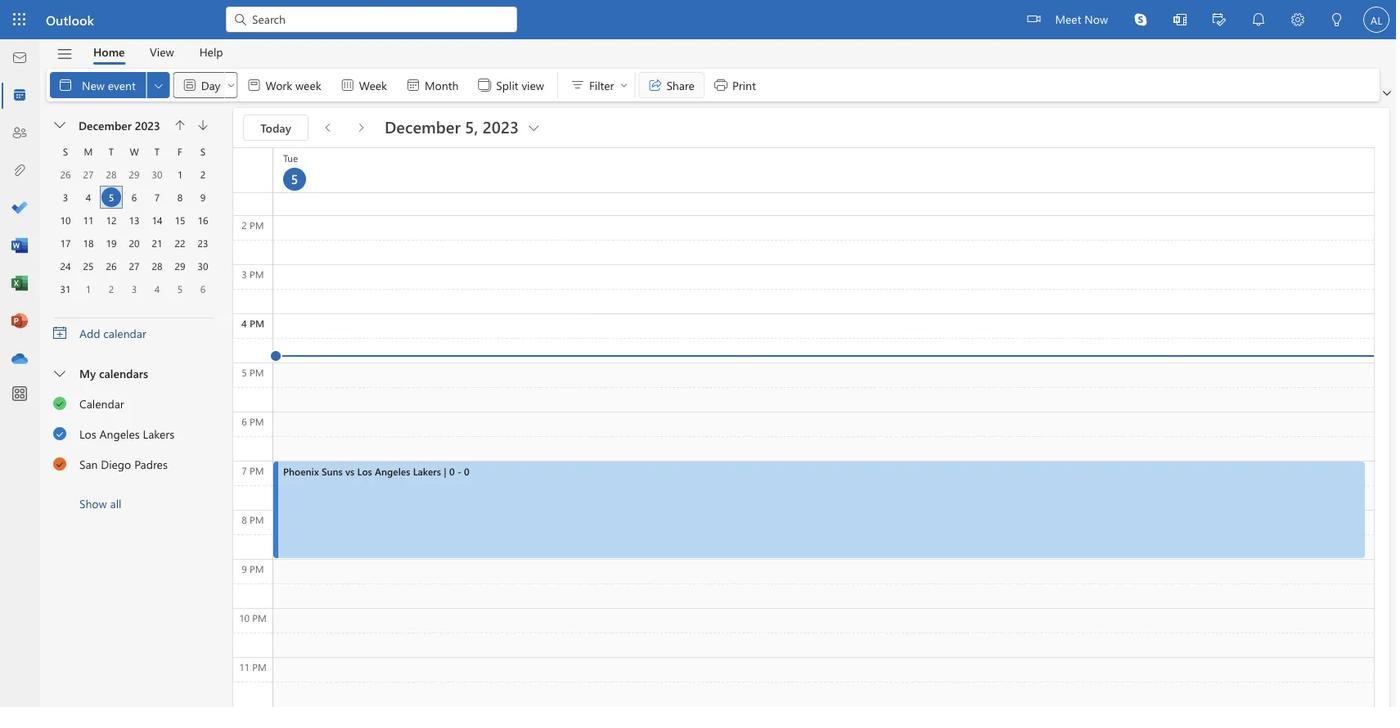 Task type: vqa. For each thing, say whether or not it's contained in the screenshot.


Task type: locate. For each thing, give the bounding box(es) containing it.
30 down the 23 button
[[198, 260, 208, 273]]

9 inside button
[[200, 191, 206, 204]]

december for 5,
[[385, 115, 461, 137]]


[[354, 121, 368, 134]]

25 button
[[79, 256, 98, 276]]

7 inside button
[[155, 191, 160, 204]]

 for san diego padres
[[53, 456, 67, 470]]

december inside button
[[79, 117, 132, 133]]

2 vertical spatial 3
[[132, 282, 137, 296]]

1 horizontal spatial 30 button
[[193, 256, 213, 276]]

new group
[[50, 69, 554, 102]]

13
[[129, 214, 140, 227]]

2023 right 5,
[[483, 115, 519, 137]]

 for calendar
[[53, 396, 67, 410]]

 button up sunday element
[[47, 114, 74, 137]]

5 down "tue"
[[291, 169, 298, 187]]

december down  month
[[385, 115, 461, 137]]

help button
[[187, 39, 235, 65]]

3 button down 20
[[124, 279, 144, 299]]

11 down "10 pm" on the bottom left of the page
[[239, 661, 250, 674]]

1 horizontal spatial t
[[155, 145, 160, 158]]

28 for rightmost 28 button
[[152, 260, 162, 273]]

1 horizontal spatial angeles
[[375, 465, 411, 478]]

9 button
[[193, 187, 213, 207]]

0 horizontal spatial 2
[[109, 282, 114, 296]]

pm down 8 pm at the bottom of page
[[250, 562, 264, 576]]


[[339, 77, 356, 93]]

6 button up 13
[[124, 187, 144, 207]]

18 button
[[79, 233, 98, 253]]

 print
[[713, 77, 756, 93]]

0 horizontal spatial 4 button
[[79, 187, 98, 207]]

1 vertical spatial 27 button
[[124, 256, 144, 276]]

1 horizontal spatial 27
[[129, 260, 140, 273]]

1  button from the left
[[147, 72, 170, 98]]

5 inside 'tue 5'
[[291, 169, 298, 187]]

phoenix
[[283, 465, 319, 478]]

1 horizontal spatial 30
[[198, 260, 208, 273]]

0 vertical spatial 6
[[132, 191, 137, 204]]

 right filter
[[619, 80, 629, 90]]


[[56, 45, 73, 63]]

Search field
[[251, 10, 508, 27]]

4
[[86, 191, 91, 204], [155, 282, 160, 296], [241, 317, 247, 330]]

calendar
[[79, 396, 124, 411]]

1 vertical spatial 10
[[239, 612, 250, 625]]

6
[[132, 191, 137, 204], [200, 282, 206, 296], [242, 415, 247, 428]]

2 for top 2 button
[[200, 168, 206, 181]]

0 horizontal spatial 2023
[[135, 117, 160, 133]]

28 button down 21 button
[[147, 256, 167, 276]]

2  button from the left
[[225, 72, 238, 98]]

mail image
[[11, 50, 28, 66]]

work
[[266, 77, 292, 92]]

0 vertical spatial 2
[[200, 168, 206, 181]]

27 button down 20 button on the left of the page
[[124, 256, 144, 276]]

suns
[[322, 465, 343, 478]]

2 vertical spatial 6
[[242, 415, 247, 428]]

1 vertical spatial 1 button
[[79, 279, 98, 299]]

pm for 3 pm
[[250, 268, 264, 281]]

angeles inside button
[[375, 465, 411, 478]]

28
[[106, 168, 117, 181], [152, 260, 162, 273]]

2  from the top
[[53, 426, 67, 440]]

 button
[[348, 115, 374, 141]]

0 horizontal spatial 29
[[129, 168, 140, 181]]

1 up 8 button
[[177, 168, 183, 181]]

7 up 8 pm at the bottom of page
[[242, 464, 247, 477]]

pm down 4 pm
[[250, 366, 264, 379]]

26 button down 19
[[102, 256, 121, 276]]

pm
[[250, 219, 264, 232], [250, 268, 264, 281], [250, 317, 265, 330], [250, 366, 264, 379], [250, 415, 264, 428], [250, 464, 264, 477], [250, 513, 264, 526], [250, 562, 264, 576], [252, 612, 267, 625], [252, 661, 267, 674]]

0 vertical spatial 9
[[200, 191, 206, 204]]

a
[[636, 134, 641, 147]]

29 button down "wednesday" element
[[124, 165, 144, 184]]

1 horizontal spatial 26 button
[[102, 256, 121, 276]]

 button
[[1380, 85, 1395, 102], [47, 114, 74, 137]]

s left 'monday' element
[[63, 145, 68, 158]]

1 vertical spatial share
[[609, 108, 634, 121]]

30 button up the 7 button
[[147, 165, 167, 184]]

more options image
[[233, 178, 273, 192]]

pm up the 7 pm
[[250, 415, 264, 428]]

1 horizontal spatial 2
[[200, 168, 206, 181]]

0 vertical spatial 3 button
[[56, 187, 75, 207]]

7 up 14 button
[[155, 191, 160, 204]]

list box containing calendar
[[40, 388, 227, 479]]

20 button
[[124, 233, 144, 253]]

1 button up 8 button
[[170, 165, 190, 184]]

16 button
[[193, 210, 213, 230]]

 down al "icon"
[[1384, 89, 1392, 97]]

calendar inside the share share a calendar with others.
[[644, 134, 681, 147]]

1 horizontal spatial los
[[357, 465, 372, 478]]

0 horizontal spatial 9
[[200, 191, 206, 204]]

1 horizontal spatial 28
[[152, 260, 162, 273]]

28 button up 5 cell
[[102, 165, 121, 184]]

all
[[110, 496, 122, 511]]

1 horizontal spatial lakers
[[413, 465, 441, 478]]

lakers inside list box
[[143, 426, 175, 441]]

show
[[79, 496, 107, 511]]

4 button
[[79, 187, 98, 207], [147, 279, 167, 299]]

 up sunday element
[[54, 120, 65, 131]]

0 vertical spatial 10
[[60, 214, 71, 227]]

11 pm
[[239, 661, 267, 674]]

31
[[60, 282, 71, 296]]

1 horizontal spatial 2023
[[483, 115, 519, 137]]

december
[[385, 115, 461, 137], [79, 117, 132, 133]]


[[1384, 89, 1392, 97], [54, 120, 65, 131], [54, 368, 65, 380]]

wednesday element
[[123, 140, 146, 163]]

1 vertical spatial 4 button
[[147, 279, 167, 299]]

8 right the 7 button
[[177, 191, 183, 204]]

t inside 'element'
[[155, 145, 160, 158]]

share left a
[[609, 134, 634, 147]]

0 horizontal spatial 7
[[155, 191, 160, 204]]

 button
[[1318, 0, 1357, 41]]

17 button
[[56, 233, 75, 253]]

1  from the top
[[53, 396, 67, 410]]

5 up 12
[[109, 191, 114, 204]]

5,
[[465, 115, 478, 137]]

0 vertical spatial 3
[[63, 191, 68, 204]]

2 button up add calendar
[[102, 279, 121, 299]]

3  from the top
[[53, 456, 67, 470]]

29 down "wednesday" element
[[129, 168, 140, 181]]

2 down more options image
[[242, 219, 247, 232]]

tab list containing home
[[81, 39, 236, 65]]

2 horizontal spatial 3
[[242, 268, 247, 281]]

pm for 4 pm
[[250, 317, 265, 330]]

30 for 30 button to the top
[[152, 168, 162, 181]]

1
[[177, 168, 183, 181], [86, 282, 91, 296]]

add calendar
[[79, 326, 146, 341]]

26 button
[[56, 165, 75, 184], [102, 256, 121, 276]]

1 vertical spatial 5 button
[[170, 279, 190, 299]]

0 horizontal spatial 0
[[449, 465, 455, 478]]

pm for 2 pm
[[250, 219, 264, 232]]

pm down "10 pm" on the bottom left of the page
[[252, 661, 267, 674]]

3 down 20
[[132, 282, 137, 296]]

1 vertical spatial  button
[[47, 114, 74, 137]]

event
[[108, 77, 136, 92]]

0 horizontal spatial 27
[[83, 168, 94, 181]]

8 for 8
[[177, 191, 183, 204]]

4 left 5 cell
[[86, 191, 91, 204]]

t right "wednesday" element
[[155, 145, 160, 158]]

meet
[[1056, 11, 1082, 26]]

1 vertical spatial 29 button
[[170, 256, 190, 276]]

28 up 5 cell
[[106, 168, 117, 181]]

sunday element
[[54, 140, 77, 163]]

30 button
[[147, 165, 167, 184], [193, 256, 213, 276]]

30 up the 7 button
[[152, 168, 162, 181]]

5 inside cell
[[109, 191, 114, 204]]

0 horizontal spatial angeles
[[100, 426, 140, 441]]

pm for 7 pm
[[250, 464, 264, 477]]

 button for 
[[225, 72, 238, 98]]

list box containing my calendars
[[40, 358, 227, 518]]

0 horizontal spatial lakers
[[143, 426, 175, 441]]

1 t from the left
[[109, 145, 114, 158]]

vs
[[345, 465, 355, 478]]

27 button down m in the top of the page
[[79, 165, 98, 184]]

 split view
[[477, 77, 544, 93]]

29
[[129, 168, 140, 181], [175, 260, 185, 273]]

9 up 16 button
[[200, 191, 206, 204]]

0 vertical spatial lakers
[[143, 426, 175, 441]]

1 vertical spatial 6 button
[[193, 279, 213, 299]]

pm for 9 pm
[[250, 562, 264, 576]]

|
[[444, 465, 447, 478]]

1 horizontal spatial 29 button
[[170, 256, 190, 276]]

1 horizontal spatial 29
[[175, 260, 185, 273]]

pm up 11 pm
[[252, 612, 267, 625]]

1 horizontal spatial s
[[200, 145, 206, 158]]

1 horizontal spatial december
[[385, 115, 461, 137]]

share for share
[[609, 134, 634, 147]]

1 horizontal spatial 0
[[464, 465, 470, 478]]

1 horizontal spatial 5 button
[[170, 279, 190, 299]]

 button right "day"
[[225, 72, 238, 98]]

view
[[150, 44, 174, 59]]

s right f
[[200, 145, 206, 158]]

tab list
[[81, 39, 236, 65]]

calendar right add
[[103, 326, 146, 341]]

0 right the -
[[464, 465, 470, 478]]

people image
[[11, 125, 28, 142]]

1 vertical spatial 30
[[198, 260, 208, 273]]

0 right |
[[449, 465, 455, 478]]

29 button
[[124, 165, 144, 184], [170, 256, 190, 276]]

0 vertical spatial 7
[[155, 191, 160, 204]]

los inside list box
[[79, 426, 96, 441]]

5 down 22 button
[[177, 282, 183, 296]]

los up the 'san'
[[79, 426, 96, 441]]

 right "day"
[[226, 80, 236, 90]]

3 down the 2 pm
[[242, 268, 247, 281]]

9 pm
[[242, 562, 264, 576]]

11 for 11
[[83, 214, 94, 227]]

1 horizontal spatial  button
[[225, 72, 238, 98]]

0 horizontal spatial 27 button
[[79, 165, 98, 184]]

7 pm
[[242, 464, 264, 477]]

2 button down saturday element
[[193, 165, 213, 184]]

0 horizontal spatial 28
[[106, 168, 117, 181]]

 button for 
[[147, 72, 170, 98]]

26 down sunday element
[[60, 168, 71, 181]]

26
[[60, 168, 71, 181], [106, 260, 117, 273]]

0 horizontal spatial  button
[[147, 72, 170, 98]]

0 horizontal spatial 2 button
[[102, 279, 121, 299]]

share right 
[[667, 77, 695, 92]]

share down filter
[[609, 108, 634, 121]]

2 0 from the left
[[464, 465, 470, 478]]

t
[[109, 145, 114, 158], [155, 145, 160, 158]]

lakers inside phoenix suns vs los angeles lakers | 0 - 0 button
[[413, 465, 441, 478]]

1 horizontal spatial 9
[[242, 562, 247, 576]]

0 horizontal spatial 26 button
[[56, 165, 75, 184]]

17
[[60, 237, 71, 250]]

10 for 10
[[60, 214, 71, 227]]

4 for left 4 button
[[86, 191, 91, 204]]

1 horizontal spatial 8
[[242, 513, 247, 526]]

0 horizontal spatial 6
[[132, 191, 137, 204]]

0 vertical spatial 6 button
[[124, 187, 144, 207]]

pm up '5 pm'
[[250, 317, 265, 330]]

1 vertical spatial los
[[357, 465, 372, 478]]

8 up 9 pm
[[242, 513, 247, 526]]

27 down 20 button on the left of the page
[[129, 260, 140, 273]]

6 button down the 23 button
[[193, 279, 213, 299]]

26 button down sunday element
[[56, 165, 75, 184]]

1 vertical spatial 30 button
[[193, 256, 213, 276]]

2 down saturday element
[[200, 168, 206, 181]]

11 up 18
[[83, 214, 94, 227]]

 button down al "icon"
[[1380, 85, 1395, 102]]

lakers up 'padres' at the left of page
[[143, 426, 175, 441]]

0 horizontal spatial 3
[[63, 191, 68, 204]]

tue
[[283, 151, 298, 165]]

1 vertical spatial 11
[[239, 661, 250, 674]]

angeles inside list box
[[100, 426, 140, 441]]

4 button down 21 button
[[147, 279, 167, 299]]

add
[[79, 326, 100, 341]]

29 button down 22 button
[[170, 256, 190, 276]]

show all button
[[40, 489, 227, 518]]

list box
[[40, 358, 227, 518], [40, 388, 227, 479]]

29 down 22 button
[[175, 260, 185, 273]]

6 up 13
[[132, 191, 137, 204]]

23
[[198, 237, 208, 250]]

pm down the 2 pm
[[250, 268, 264, 281]]

2023 up thursday 'element'
[[135, 117, 160, 133]]

1 vertical spatial 9
[[242, 562, 247, 576]]

0 horizontal spatial 30 button
[[147, 165, 167, 184]]

4 down 21 button
[[155, 282, 160, 296]]

0 horizontal spatial 6 button
[[124, 187, 144, 207]]

0 vertical spatial 
[[53, 396, 67, 410]]

10 up 11 pm
[[239, 612, 250, 625]]

0 horizontal spatial december
[[79, 117, 132, 133]]

2 s from the left
[[200, 145, 206, 158]]

0 vertical spatial 29
[[129, 168, 140, 181]]

0 vertical spatial 1 button
[[170, 165, 190, 184]]

 new event
[[57, 77, 136, 93]]

9 down 8 pm at the bottom of page
[[242, 562, 247, 576]]

3 pm
[[242, 268, 264, 281]]

1 horizontal spatial 26
[[106, 260, 117, 273]]

0 vertical spatial 29 button
[[124, 165, 144, 184]]

0 vertical spatial 11
[[83, 214, 94, 227]]

5 button
[[102, 187, 121, 207], [170, 279, 190, 299]]

view button
[[138, 39, 186, 65]]

phoenix suns vs los angeles lakers | 0 - 0 button
[[273, 462, 1366, 558]]

0 horizontal spatial 4
[[86, 191, 91, 204]]

4 pm
[[241, 317, 265, 330]]

5 button down 22 button
[[170, 279, 190, 299]]

4 up '5 pm'
[[241, 317, 247, 330]]

angeles right "vs"
[[375, 465, 411, 478]]

0 vertical spatial  button
[[1380, 85, 1395, 102]]

files image
[[11, 163, 28, 179]]

friday element
[[169, 140, 192, 163]]

pm for 11 pm
[[252, 661, 267, 674]]

home button
[[81, 39, 137, 65]]

1 button down 25 button
[[79, 279, 98, 299]]

28 down 21 button
[[152, 260, 162, 273]]

26 down 19
[[106, 260, 117, 273]]

pm left phoenix
[[250, 464, 264, 477]]

share group
[[639, 69, 766, 98]]

1 s from the left
[[63, 145, 68, 158]]

list box for add calendar
[[40, 358, 227, 518]]

3 button up 10 button
[[56, 187, 75, 207]]

8 inside 8 button
[[177, 191, 183, 204]]

11 inside button
[[83, 214, 94, 227]]

28 for the leftmost 28 button
[[106, 168, 117, 181]]

0 vertical spatial 8
[[177, 191, 183, 204]]

 month
[[405, 77, 459, 93]]

december up the "tuesday" element at the left of the page
[[79, 117, 132, 133]]

 down view
[[526, 119, 542, 135]]

2 list box from the top
[[40, 388, 227, 479]]

0 vertical spatial 4
[[86, 191, 91, 204]]

pm down more options image
[[250, 219, 264, 232]]

share
[[667, 77, 695, 92], [609, 108, 634, 121], [609, 134, 634, 147]]

19 button
[[102, 233, 121, 253]]

2
[[200, 168, 206, 181], [242, 219, 247, 232], [109, 282, 114, 296]]

3 up 10 button
[[63, 191, 68, 204]]

0 horizontal spatial s
[[63, 145, 68, 158]]

10 inside button
[[60, 214, 71, 227]]

15
[[175, 214, 185, 227]]

5 button up 12
[[102, 187, 121, 207]]

1 down 25 button
[[86, 282, 91, 296]]

0 horizontal spatial 28 button
[[102, 165, 121, 184]]

2 up add calendar
[[109, 282, 114, 296]]

t right m in the top of the page
[[109, 145, 114, 158]]

1 horizontal spatial 10
[[239, 612, 250, 625]]

share inside  share
[[667, 77, 695, 92]]

calendars
[[99, 366, 148, 381]]

27 down m in the top of the page
[[83, 168, 94, 181]]

2 t from the left
[[155, 145, 160, 158]]

 left my
[[54, 368, 65, 380]]

6 up the 7 pm
[[242, 415, 247, 428]]

2 vertical spatial 
[[53, 456, 67, 470]]

30 button down the 23 button
[[193, 256, 213, 276]]

6 down the 23 button
[[200, 282, 206, 296]]

0 horizontal spatial los
[[79, 426, 96, 441]]

day
[[201, 77, 221, 92]]

0 horizontal spatial 11
[[83, 214, 94, 227]]

9
[[200, 191, 206, 204], [242, 562, 247, 576]]

month
[[425, 77, 459, 92]]

 button left 
[[147, 72, 170, 98]]

lakers left |
[[413, 465, 441, 478]]

0 horizontal spatial 3 button
[[56, 187, 75, 207]]

 for los angeles lakers
[[53, 426, 67, 440]]

calendar right a
[[644, 134, 681, 147]]

1 list box from the top
[[40, 358, 227, 518]]

pm up 9 pm
[[250, 513, 264, 526]]

9 for 9
[[200, 191, 206, 204]]

7
[[155, 191, 160, 204], [242, 464, 247, 477]]

0
[[449, 465, 455, 478], [464, 465, 470, 478]]

0 vertical spatial 30
[[152, 168, 162, 181]]

1 vertical spatial 28
[[152, 260, 162, 273]]

los right "vs"
[[357, 465, 372, 478]]

calendar image
[[11, 88, 28, 104]]

2023 inside december 2023 button
[[135, 117, 160, 133]]

0 horizontal spatial 8
[[177, 191, 183, 204]]

4 button left 5 cell
[[79, 187, 98, 207]]

los angeles lakers
[[79, 426, 175, 441]]



Task type: describe. For each thing, give the bounding box(es) containing it.
word image
[[11, 238, 28, 255]]

0 horizontal spatial 29 button
[[124, 165, 144, 184]]

7 button
[[147, 187, 167, 207]]

1 vertical spatial 26
[[106, 260, 117, 273]]

1 vertical spatial 6
[[200, 282, 206, 296]]


[[181, 77, 198, 93]]

1 horizontal spatial 1 button
[[170, 165, 190, 184]]

phoenix suns vs los angeles lakers | 0 - 0
[[283, 465, 470, 478]]

20
[[129, 237, 140, 250]]

 button
[[1239, 0, 1279, 39]]


[[713, 77, 729, 93]]

split
[[496, 77, 519, 92]]

11 button
[[79, 210, 98, 230]]

2 vertical spatial 
[[54, 368, 65, 380]]

16
[[198, 214, 208, 227]]

tuesday element
[[100, 140, 123, 163]]

8 pm
[[242, 513, 264, 526]]

0 vertical spatial 1
[[177, 168, 183, 181]]

2 horizontal spatial 4
[[241, 317, 247, 330]]

 share
[[647, 77, 695, 93]]

december 5, 2023 
[[385, 115, 542, 137]]

0 horizontal spatial 1
[[86, 282, 91, 296]]

filter
[[589, 77, 614, 92]]

s for saturday element
[[200, 145, 206, 158]]

m
[[84, 145, 93, 158]]

al image
[[1364, 7, 1390, 33]]

21
[[152, 237, 162, 250]]

1 horizontal spatial 27 button
[[124, 256, 144, 276]]


[[647, 77, 663, 93]]

7 for 7 pm
[[242, 464, 247, 477]]

outlook banner
[[0, 0, 1397, 41]]

25
[[83, 260, 94, 273]]

0 horizontal spatial  button
[[47, 114, 74, 137]]


[[570, 77, 586, 93]]

pm for 5 pm
[[250, 366, 264, 379]]

now
[[1085, 11, 1109, 26]]

2 for the bottommost 2 button
[[109, 282, 114, 296]]

december 5, 2023 application
[[0, 0, 1397, 707]]

0 vertical spatial 30 button
[[147, 165, 167, 184]]

8 button
[[170, 187, 190, 207]]

excel image
[[11, 276, 28, 292]]

1 horizontal spatial 3
[[132, 282, 137, 296]]


[[1174, 13, 1187, 26]]

21 button
[[147, 233, 167, 253]]

s for sunday element
[[63, 145, 68, 158]]

padres
[[134, 457, 168, 472]]

saturday element
[[192, 140, 214, 163]]

6 pm
[[242, 415, 264, 428]]

pm for 8 pm
[[250, 513, 264, 526]]

los inside button
[[357, 465, 372, 478]]

31 button
[[56, 279, 75, 299]]

 inside  filter 
[[619, 80, 629, 90]]

1 0 from the left
[[449, 465, 455, 478]]

 button
[[1200, 0, 1239, 41]]

9 for 9 pm
[[242, 562, 247, 576]]

0 horizontal spatial calendar
[[103, 326, 146, 341]]

with
[[684, 134, 702, 147]]

5 pm
[[242, 366, 264, 379]]

10 pm
[[239, 612, 267, 625]]

 button
[[315, 115, 341, 141]]

24
[[60, 260, 71, 273]]

left-rail-appbar navigation
[[3, 39, 36, 378]]

22
[[175, 237, 185, 250]]

1 vertical spatial 29
[[175, 260, 185, 273]]

 left 
[[152, 79, 165, 92]]

1 horizontal spatial 28 button
[[147, 256, 167, 276]]

onedrive image
[[11, 351, 28, 368]]

1 vertical spatial 
[[54, 120, 65, 131]]

 button
[[169, 114, 192, 137]]

list box for my calendars
[[40, 388, 227, 479]]

5 down 4 pm
[[242, 366, 247, 379]]

2 pm
[[242, 219, 264, 232]]

2 horizontal spatial 2
[[242, 219, 247, 232]]

t for the "tuesday" element at the left of the page
[[109, 145, 114, 158]]

1 vertical spatial 2 button
[[102, 279, 121, 299]]


[[198, 120, 208, 130]]

share for 
[[667, 77, 695, 92]]

0 vertical spatial 26
[[60, 168, 71, 181]]

outlook
[[46, 11, 94, 28]]

0 horizontal spatial 1 button
[[79, 279, 98, 299]]

4 for rightmost 4 button
[[155, 282, 160, 296]]

5 cell
[[100, 186, 123, 209]]

10 for 10 pm
[[239, 612, 250, 625]]

1 horizontal spatial 6 button
[[193, 279, 213, 299]]

tab list inside december 5, 2023 application
[[81, 39, 236, 65]]

outlook link
[[46, 0, 94, 39]]

23 button
[[193, 233, 213, 253]]


[[1331, 13, 1344, 26]]

others.
[[705, 134, 734, 147]]

15 button
[[170, 210, 190, 230]]

0 vertical spatial 27
[[83, 168, 94, 181]]

print
[[733, 77, 756, 92]]

 inside  day 
[[226, 80, 236, 90]]

12 button
[[102, 210, 121, 230]]

0 vertical spatial 26 button
[[56, 165, 75, 184]]

tue 5
[[283, 151, 298, 187]]

december for 2023
[[79, 117, 132, 133]]

2 horizontal spatial 6
[[242, 415, 247, 428]]

14 button
[[147, 210, 167, 230]]


[[1213, 13, 1226, 26]]

1 vertical spatial 3
[[242, 268, 247, 281]]

0 vertical spatial 2 button
[[193, 165, 213, 184]]

share share a calendar with others.
[[609, 108, 734, 147]]

san
[[79, 457, 98, 472]]

more apps image
[[11, 386, 28, 403]]

14
[[152, 214, 162, 227]]


[[1135, 13, 1148, 26]]

-
[[458, 465, 462, 478]]


[[322, 121, 335, 134]]


[[1251, 11, 1267, 28]]


[[1028, 12, 1041, 25]]

8 for 8 pm
[[242, 513, 247, 526]]

11 for 11 pm
[[239, 661, 250, 674]]

san diego padres
[[79, 457, 168, 472]]

 work week
[[246, 77, 321, 93]]

 inside december 5, 2023 
[[526, 119, 542, 135]]

0 vertical spatial 
[[1384, 89, 1392, 97]]

7 for 7
[[155, 191, 160, 204]]

22 button
[[170, 233, 190, 253]]


[[233, 11, 249, 28]]

5 button inside cell
[[102, 187, 121, 207]]

to do image
[[11, 201, 28, 217]]

 search field
[[226, 0, 517, 37]]

t for thursday 'element'
[[155, 145, 160, 158]]

my calendars
[[79, 366, 148, 381]]

pm for 6 pm
[[250, 415, 264, 428]]

today button
[[243, 115, 309, 141]]

 button
[[48, 40, 81, 68]]

13 button
[[124, 210, 144, 230]]


[[405, 77, 422, 93]]

december 2023
[[79, 117, 160, 133]]

week
[[359, 77, 387, 92]]

0 vertical spatial 27 button
[[79, 165, 98, 184]]


[[246, 77, 262, 93]]

today
[[261, 120, 291, 135]]

monday element
[[77, 140, 100, 163]]

thursday element
[[146, 140, 169, 163]]

18
[[83, 237, 94, 250]]

10 button
[[56, 210, 75, 230]]

pm for 10 pm
[[252, 612, 267, 625]]

meet now
[[1056, 11, 1109, 26]]

 button
[[1122, 0, 1161, 39]]

1 horizontal spatial 3 button
[[124, 279, 144, 299]]

1 vertical spatial 27
[[129, 260, 140, 273]]

week
[[296, 77, 321, 92]]

 week
[[339, 77, 387, 93]]

 day 
[[181, 77, 236, 93]]

30 for rightmost 30 button
[[198, 260, 208, 273]]

powerpoint image
[[11, 314, 28, 330]]

1 horizontal spatial 4 button
[[147, 279, 167, 299]]



